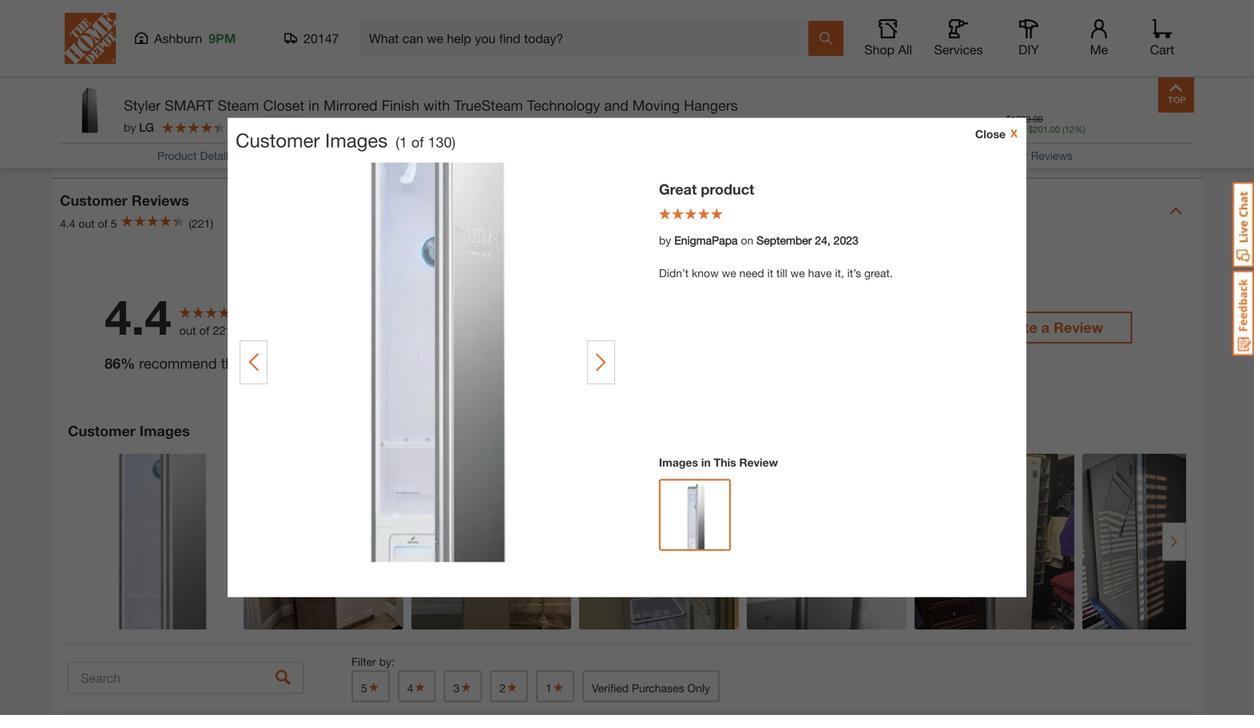 Task type: describe. For each thing, give the bounding box(es) containing it.
know
[[692, 266, 719, 280]]

labor
[[1088, 0, 1117, 7]]

10
[[961, 10, 973, 24]]

3 button
[[444, 670, 482, 702]]

parts
[[1037, 0, 1063, 7]]

september
[[757, 234, 812, 247]]

great.
[[864, 266, 893, 280]]

2023
[[834, 234, 859, 247]]

smart
[[165, 97, 214, 114]]

Search text field
[[68, 662, 304, 694]]

answers
[[147, 126, 207, 143]]

2 horizontal spatial we
[[791, 266, 805, 280]]

our
[[176, 69, 193, 82]]

a
[[1042, 319, 1050, 336]]

thumbnail image
[[680, 481, 710, 560]]

didn't
[[659, 266, 689, 280]]

1 horizontal spatial .
[[1048, 124, 1050, 134]]

cart
[[1150, 42, 1175, 57]]

2 button
[[490, 670, 528, 702]]

2
[[500, 682, 506, 695]]

1 vertical spatial out
[[179, 323, 196, 337]]

( inside $ 1498 00 $ 1699 . 00 save $ 201 . 00 ( 12 %)
[[1063, 124, 1065, 134]]

verified purchases only
[[592, 682, 710, 695]]

recommend
[[139, 355, 217, 372]]

product
[[157, 149, 197, 162]]

styler
[[124, 97, 161, 114]]

0 vertical spatial product
[[196, 69, 235, 82]]

3
[[453, 682, 460, 695]]

1 vertical spatial 221
[[213, 323, 232, 337]]

5 button
[[352, 670, 390, 702]]

provide
[[303, 69, 341, 82]]

have
[[808, 266, 832, 280]]

filter by:
[[352, 655, 395, 668]]

close
[[975, 127, 1006, 141]]

close link
[[975, 126, 1019, 143]]

customer down 'close' link in the right top of the page
[[979, 149, 1028, 162]]

0 vertical spatial reviews
[[1031, 149, 1073, 162]]

finish
[[382, 97, 419, 114]]

ashburn 9pm
[[154, 31, 236, 46]]

4.4 out of 5
[[60, 217, 117, 230]]

1498
[[949, 114, 992, 136]]

ashburn
[[154, 31, 202, 46]]

it's
[[847, 266, 861, 280]]

write a review button
[[973, 312, 1132, 344]]

86
[[105, 355, 121, 372]]

0 horizontal spatial reviews
[[132, 192, 189, 209]]

verified
[[592, 682, 629, 695]]

verified purchases only button
[[582, 670, 720, 702]]

1 horizontal spatial $
[[1006, 114, 1011, 124]]

24,
[[815, 234, 831, 247]]

technology
[[527, 97, 600, 114]]

5 star icon image from the top
[[366, 377, 382, 393]]

diy
[[1019, 42, 1039, 57]]

9pm
[[209, 31, 236, 46]]

great product
[[659, 181, 754, 198]]

improve
[[133, 69, 173, 82]]

images for customer images ( 1 of 130 )
[[325, 129, 388, 151]]

(221)
[[189, 217, 213, 230]]

limited
[[915, 0, 952, 7]]

on
[[741, 234, 754, 247]]

by for by enigmapapa on september 24, 2023
[[659, 234, 671, 247]]

2 horizontal spatial images
[[659, 456, 698, 469]]

1 horizontal spatial product
[[248, 355, 299, 372]]

feedback.
[[344, 69, 394, 82]]

steam
[[218, 97, 259, 114]]

2 star icon image from the top
[[366, 291, 382, 307]]

filter
[[352, 655, 376, 668]]

customer down 86 at the left of page
[[68, 422, 136, 439]]

live chat image
[[1233, 182, 1254, 268]]

it,
[[835, 266, 844, 280]]

truesteam
[[454, 97, 523, 114]]

questions & answers button
[[52, 113, 1202, 177]]

0 vertical spatial out
[[79, 217, 95, 230]]

limited warranty 1 year parts and labor (in home service), 10 year smart inverter compressor
[[915, 0, 1165, 24]]

compressor
[[1075, 10, 1137, 24]]

it
[[767, 266, 773, 280]]

this
[[221, 355, 244, 372]]

0 vertical spatial in
[[308, 97, 320, 114]]

customer images main content
[[0, 0, 1254, 715]]

didn't know we need it till we have it, it's great.
[[659, 266, 893, 280]]

2 vertical spatial of
[[199, 323, 209, 337]]

warranty
[[955, 0, 1000, 7]]

by lg
[[124, 120, 154, 134]]

information?
[[238, 69, 300, 82]]

need
[[739, 266, 764, 280]]

%)
[[1075, 124, 1086, 134]]

closet
[[263, 97, 304, 114]]

201
[[1033, 124, 1048, 134]]

feedback link image
[[1233, 270, 1254, 356]]

customer images
[[68, 422, 190, 439]]

out of 221 reviews
[[179, 323, 275, 337]]

services
[[934, 42, 983, 57]]

hangers
[[684, 97, 738, 114]]

this
[[714, 456, 736, 469]]

styler smart steam closet in mirrored finish with truesteam technology and moving hangers
[[124, 97, 738, 114]]

1 star icon image from the top
[[366, 262, 382, 278]]

20147 button
[[284, 30, 340, 46]]

0 vertical spatial 221
[[232, 122, 247, 132]]

4 button
[[398, 670, 436, 702]]

how can we improve our product information? provide feedback.
[[68, 69, 394, 82]]

130
[[428, 133, 452, 151]]

shop
[[864, 42, 895, 57]]

star symbol image for 4
[[414, 682, 426, 693]]

questions & answers
[[60, 126, 207, 143]]

1 vertical spatial of
[[98, 217, 108, 230]]

1 button
[[536, 670, 574, 702]]

top button
[[1158, 77, 1194, 113]]



Task type: locate. For each thing, give the bounding box(es) containing it.
in right the closet
[[308, 97, 320, 114]]

close image
[[1006, 127, 1019, 140]]

2 horizontal spatial 1
[[1003, 0, 1009, 7]]

product details
[[157, 149, 234, 162]]

0 horizontal spatial year
[[976, 10, 998, 24]]

152
[[870, 262, 891, 278]]

moving
[[633, 97, 680, 114]]

What can we help you find today? search field
[[369, 22, 808, 55]]

4 star icon image from the top
[[366, 349, 382, 364]]

( down finish
[[396, 133, 399, 151]]

)
[[452, 133, 456, 151]]

1 horizontal spatial 1
[[546, 682, 552, 695]]

star symbol image
[[367, 682, 380, 693], [460, 682, 472, 693]]

0 horizontal spatial in
[[308, 97, 320, 114]]

star symbol image left "1" button
[[506, 682, 519, 693]]

0 vertical spatial of
[[411, 133, 424, 151]]

0 vertical spatial images
[[325, 129, 388, 151]]

1 horizontal spatial images
[[325, 129, 388, 151]]

1 horizontal spatial 5
[[361, 682, 367, 695]]

star symbol image inside 4 button
[[414, 682, 426, 693]]

0 vertical spatial year
[[1012, 0, 1034, 7]]

images down mirrored
[[325, 129, 388, 151]]

mirrored
[[324, 97, 378, 114]]

star symbol image down filter by: on the bottom of the page
[[367, 682, 380, 693]]

images in this review
[[659, 456, 778, 469]]

we right till in the top right of the page
[[791, 266, 805, 280]]

1 vertical spatial product
[[701, 181, 754, 198]]

year
[[1012, 0, 1034, 7], [976, 10, 998, 24]]

0 horizontal spatial product
[[196, 69, 235, 82]]

write
[[1002, 319, 1038, 336]]

we left need
[[722, 266, 736, 280]]

of inside the customer images ( 1 of 130 )
[[411, 133, 424, 151]]

3 star icon image from the top
[[366, 320, 382, 335]]

1 vertical spatial by
[[659, 234, 671, 247]]

star symbol image inside "1" button
[[552, 682, 565, 693]]

star symbol image for 3
[[460, 682, 472, 693]]

cart link
[[1145, 19, 1180, 58]]

&
[[133, 126, 143, 143]]

review inside customer images main content
[[739, 456, 778, 469]]

we
[[115, 69, 130, 82], [722, 266, 736, 280], [791, 266, 805, 280]]

and right the parts
[[1066, 0, 1085, 7]]

%
[[121, 355, 135, 372]]

0 horizontal spatial star symbol image
[[367, 682, 380, 693]]

year down warranty
[[976, 10, 998, 24]]

0 horizontal spatial 5
[[111, 217, 117, 230]]

1 horizontal spatial by
[[659, 234, 671, 247]]

1 vertical spatial reviews
[[132, 192, 189, 209]]

2 star symbol image from the left
[[460, 682, 472, 693]]

1 up smart
[[1003, 0, 1009, 7]]

services button
[[933, 19, 984, 58]]

me
[[1090, 42, 1108, 57]]

we for improve
[[115, 69, 130, 82]]

by left lg
[[124, 120, 136, 134]]

how can we improve our product information? provide feedback. link
[[68, 69, 394, 82]]

221 left the reviews
[[213, 323, 232, 337]]

shop all button
[[863, 19, 914, 58]]

4.4 for 4.4
[[105, 288, 171, 345]]

0 horizontal spatial customer reviews
[[60, 192, 189, 209]]

221 button
[[162, 120, 249, 134], [230, 122, 249, 132]]

1 inside button
[[546, 682, 552, 695]]

221 button down smart
[[162, 120, 249, 134]]

star symbol image for 5
[[367, 682, 380, 693]]

star symbol image for 2
[[506, 682, 519, 693]]

86 % recommend this product
[[105, 355, 299, 372]]

1699
[[1011, 114, 1031, 124]]

1 horizontal spatial we
[[722, 266, 736, 280]]

star symbol image left 2
[[460, 682, 472, 693]]

and inside limited warranty 1 year parts and labor (in home service), 10 year smart inverter compressor
[[1066, 0, 1085, 7]]

(
[[1063, 124, 1065, 134], [396, 133, 399, 151]]

. left 12
[[1048, 124, 1050, 134]]

1 vertical spatial review
[[739, 456, 778, 469]]

2 vertical spatial 1
[[546, 682, 552, 695]]

0 horizontal spatial out
[[79, 217, 95, 230]]

0 horizontal spatial images
[[140, 422, 190, 439]]

1 horizontal spatial in
[[701, 456, 711, 469]]

customer
[[236, 129, 320, 151], [979, 149, 1028, 162], [60, 192, 128, 209], [68, 422, 136, 439]]

0 vertical spatial and
[[1066, 0, 1085, 7]]

2 horizontal spatial 00
[[1050, 124, 1060, 134]]

4
[[407, 682, 414, 695]]

. right save
[[1031, 114, 1033, 124]]

0 horizontal spatial of
[[98, 217, 108, 230]]

1 horizontal spatial out
[[179, 323, 196, 337]]

1 inside the customer images ( 1 of 130 )
[[399, 133, 407, 151]]

1 star symbol image from the left
[[367, 682, 380, 693]]

0 horizontal spatial star symbol image
[[414, 682, 426, 693]]

0 horizontal spatial 1
[[399, 133, 407, 151]]

star icon image
[[366, 262, 382, 278], [366, 291, 382, 307], [366, 320, 382, 335], [366, 349, 382, 364], [366, 377, 382, 393]]

reviews up (221)
[[132, 192, 189, 209]]

2 vertical spatial product
[[248, 355, 299, 372]]

0 vertical spatial 5
[[111, 217, 117, 230]]

write a review
[[1002, 319, 1104, 336]]

( left %)
[[1063, 124, 1065, 134]]

product image image
[[64, 85, 116, 137]]

with
[[423, 97, 450, 114]]

1 vertical spatial in
[[701, 456, 711, 469]]

1 horizontal spatial of
[[199, 323, 209, 337]]

only
[[687, 682, 710, 695]]

customer reviews
[[979, 149, 1073, 162], [60, 192, 189, 209]]

year up smart
[[1012, 0, 1034, 7]]

home
[[1135, 0, 1165, 7]]

1 right the 2 button
[[546, 682, 552, 695]]

by up the didn't
[[659, 234, 671, 247]]

specifications button
[[421, 149, 491, 162], [421, 149, 491, 162]]

save
[[1006, 124, 1026, 134]]

product right our
[[196, 69, 235, 82]]

enigmapapa
[[674, 234, 738, 247]]

$ left close
[[944, 117, 949, 128]]

reviews down 201
[[1031, 149, 1073, 162]]

images for customer images
[[140, 422, 190, 439]]

1 vertical spatial year
[[976, 10, 998, 24]]

1 inside limited warranty 1 year parts and labor (in home service), 10 year smart inverter compressor
[[1003, 0, 1009, 7]]

smart
[[1001, 10, 1031, 24]]

0 vertical spatial 1
[[1003, 0, 1009, 7]]

customer up 4.4 out of 5
[[60, 192, 128, 209]]

0 horizontal spatial 4.4
[[60, 217, 75, 230]]

0 horizontal spatial and
[[604, 97, 629, 114]]

great
[[659, 181, 697, 198]]

1 horizontal spatial customer reviews
[[979, 149, 1073, 162]]

1 vertical spatial customer reviews
[[60, 192, 189, 209]]

and left "moving"
[[604, 97, 629, 114]]

2 horizontal spatial $
[[1028, 124, 1033, 134]]

images left this
[[659, 456, 698, 469]]

2 horizontal spatial star symbol image
[[552, 682, 565, 693]]

customer reviews down close image
[[979, 149, 1073, 162]]

shop all
[[864, 42, 912, 57]]

4.4 for 4.4 out of 5
[[60, 217, 75, 230]]

customer down the closet
[[236, 129, 320, 151]]

1 horizontal spatial star symbol image
[[506, 682, 519, 693]]

me button
[[1074, 19, 1125, 58]]

(in
[[1120, 0, 1132, 7]]

star symbol image left "3"
[[414, 682, 426, 693]]

we right can
[[115, 69, 130, 82]]

product details button
[[157, 149, 234, 162], [157, 149, 234, 162]]

1 horizontal spatial year
[[1012, 0, 1034, 7]]

can
[[94, 69, 112, 82]]

customer reviews up 4.4 out of 5
[[60, 192, 189, 209]]

0 horizontal spatial .
[[1031, 114, 1033, 124]]

star symbol image right the 2 button
[[552, 682, 565, 693]]

reviews
[[1031, 149, 1073, 162], [132, 192, 189, 209]]

2 vertical spatial images
[[659, 456, 698, 469]]

0 horizontal spatial we
[[115, 69, 130, 82]]

$ right save
[[1028, 124, 1033, 134]]

product inside customer images main content
[[701, 181, 754, 198]]

0 vertical spatial by
[[124, 120, 136, 134]]

1 left 130
[[399, 133, 407, 151]]

customer inside main content
[[236, 129, 320, 151]]

the home depot logo image
[[65, 13, 116, 64]]

1 horizontal spatial (
[[1063, 124, 1065, 134]]

20147
[[304, 31, 339, 46]]

diy button
[[1003, 19, 1055, 58]]

1 star symbol image from the left
[[414, 682, 426, 693]]

0 horizontal spatial review
[[739, 456, 778, 469]]

in left this
[[701, 456, 711, 469]]

out
[[79, 217, 95, 230], [179, 323, 196, 337]]

how
[[68, 69, 91, 82]]

product right great
[[701, 181, 754, 198]]

1 horizontal spatial review
[[1054, 319, 1104, 336]]

star symbol image
[[414, 682, 426, 693], [506, 682, 519, 693], [552, 682, 565, 693]]

1 horizontal spatial 00
[[1033, 114, 1043, 124]]

221 button down steam
[[230, 122, 249, 132]]

purchases
[[632, 682, 684, 695]]

lg
[[139, 120, 154, 134]]

3 star symbol image from the left
[[552, 682, 565, 693]]

0 horizontal spatial by
[[124, 120, 136, 134]]

product down the reviews
[[248, 355, 299, 372]]

1 horizontal spatial star symbol image
[[460, 682, 472, 693]]

00 right the 1699 at the top right
[[1033, 114, 1043, 124]]

by
[[124, 120, 136, 134], [659, 234, 671, 247]]

$ up close image
[[1006, 114, 1011, 124]]

review right a
[[1054, 319, 1104, 336]]

review right this
[[739, 456, 778, 469]]

1 vertical spatial images
[[140, 422, 190, 439]]

2 horizontal spatial of
[[411, 133, 424, 151]]

0 vertical spatial review
[[1054, 319, 1104, 336]]

( inside the customer images ( 1 of 130 )
[[396, 133, 399, 151]]

$ 1498 00 $ 1699 . 00 save $ 201 . 00 ( 12 %)
[[944, 114, 1086, 136]]

review inside button
[[1054, 319, 1104, 336]]

1 horizontal spatial and
[[1066, 0, 1085, 7]]

and
[[1066, 0, 1085, 7], [604, 97, 629, 114]]

till
[[777, 266, 788, 280]]

0 vertical spatial customer reviews
[[979, 149, 1073, 162]]

5 inside button
[[361, 682, 367, 695]]

inverter
[[1034, 10, 1072, 24]]

1 vertical spatial and
[[604, 97, 629, 114]]

0 vertical spatial 4.4
[[60, 217, 75, 230]]

images down recommend
[[140, 422, 190, 439]]

review
[[1054, 319, 1104, 336], [739, 456, 778, 469]]

by inside customer images main content
[[659, 234, 671, 247]]

in inside customer images main content
[[701, 456, 711, 469]]

in
[[308, 97, 320, 114], [701, 456, 711, 469]]

00 left close image
[[992, 117, 1002, 128]]

star symbol image inside 5 button
[[367, 682, 380, 693]]

221 down steam
[[232, 122, 247, 132]]

1 vertical spatial 5
[[361, 682, 367, 695]]

we for need
[[722, 266, 736, 280]]

images
[[325, 129, 388, 151], [140, 422, 190, 439], [659, 456, 698, 469]]

star symbol image inside the 3 button
[[460, 682, 472, 693]]

1 horizontal spatial 4.4
[[105, 288, 171, 345]]

00 left 12
[[1050, 124, 1060, 134]]

by:
[[379, 655, 395, 668]]

0 horizontal spatial 00
[[992, 117, 1002, 128]]

specifications
[[421, 149, 491, 162]]

4.4
[[60, 217, 75, 230], [105, 288, 171, 345]]

0 horizontal spatial (
[[396, 133, 399, 151]]

1 vertical spatial 4.4
[[105, 288, 171, 345]]

product
[[196, 69, 235, 82], [701, 181, 754, 198], [248, 355, 299, 372]]

star symbol image inside the 2 button
[[506, 682, 519, 693]]

star symbol image for 1
[[552, 682, 565, 693]]

0 horizontal spatial $
[[944, 117, 949, 128]]

.
[[1031, 114, 1033, 124], [1048, 124, 1050, 134]]

by for by lg
[[124, 120, 136, 134]]

1 horizontal spatial reviews
[[1031, 149, 1073, 162]]

2 star symbol image from the left
[[506, 682, 519, 693]]

1 vertical spatial 1
[[399, 133, 407, 151]]

questions
[[60, 126, 129, 143]]

all
[[898, 42, 912, 57]]

2 horizontal spatial product
[[701, 181, 754, 198]]



Task type: vqa. For each thing, say whether or not it's contained in the screenshot.
Smart on the right top of page
yes



